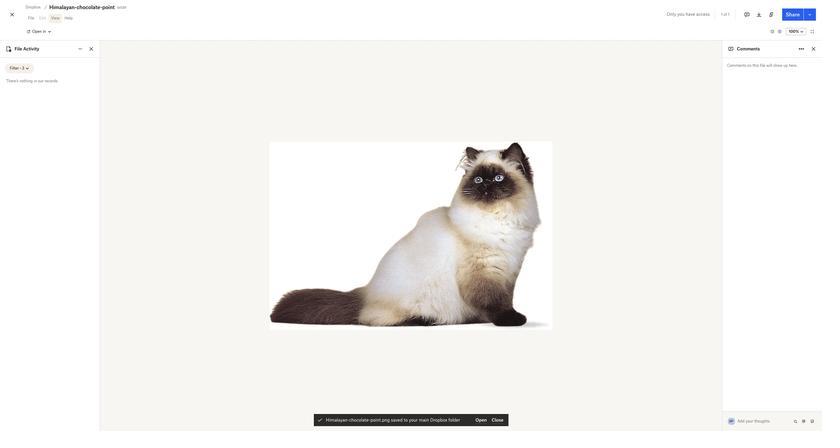 Task type: vqa. For each thing, say whether or not it's contained in the screenshot.
Content within the securely collaborate on your content anywhere, anytime
no



Task type: describe. For each thing, give the bounding box(es) containing it.
•
[[20, 66, 21, 71]]

on
[[748, 63, 752, 68]]

your inside alert
[[409, 418, 418, 423]]

filter • 3
[[10, 66, 24, 71]]

comments for comments
[[737, 46, 760, 51]]

point
[[102, 4, 115, 10]]

1 vertical spatial in
[[34, 79, 37, 83]]

add your thoughts
[[738, 420, 770, 424]]

add
[[738, 420, 745, 424]]

file for file
[[28, 16, 34, 20]]

file button
[[26, 13, 37, 23]]

thoughts
[[755, 420, 770, 424]]

himalayan-chocolate-point.png saved to your main dropbox folder
[[326, 418, 460, 423]]

2 1 from the left
[[728, 12, 730, 17]]

1 of 1
[[722, 12, 730, 17]]

nothing
[[19, 79, 33, 83]]

saved
[[391, 418, 403, 423]]

will
[[767, 63, 773, 68]]

close right sidebar image
[[810, 45, 818, 53]]

100% button
[[786, 28, 807, 35]]

close button
[[492, 417, 504, 425]]

alert containing open
[[314, 415, 509, 427]]

help
[[65, 16, 73, 20]]

100%
[[789, 29, 799, 34]]

0 horizontal spatial chocolate-
[[77, 4, 102, 10]]

you
[[678, 12, 685, 17]]

1 horizontal spatial your
[[746, 420, 754, 424]]

open for open in
[[32, 29, 42, 34]]

records
[[45, 79, 58, 83]]

kp
[[730, 420, 734, 424]]

chocolate- inside alert
[[349, 418, 371, 423]]

close
[[492, 418, 504, 423]]

view button
[[49, 13, 62, 23]]

himalayan- inside alert
[[326, 418, 349, 423]]

this
[[753, 63, 759, 68]]

3
[[22, 66, 24, 71]]



Task type: locate. For each thing, give the bounding box(es) containing it.
1 horizontal spatial file
[[28, 16, 34, 20]]

comments
[[737, 46, 760, 51], [728, 63, 747, 68]]

comments up on
[[737, 46, 760, 51]]

0 vertical spatial open
[[32, 29, 42, 34]]

access
[[697, 12, 710, 17]]

there's nothing in our records
[[6, 79, 58, 83]]

himalayan-
[[49, 4, 77, 10], [326, 418, 349, 423]]

main
[[419, 418, 429, 423]]

dropbox button
[[23, 4, 43, 11]]

alert
[[314, 415, 509, 427]]

0 vertical spatial comments
[[737, 46, 760, 51]]

open inside alert
[[476, 418, 487, 423]]

open left close on the bottom right of the page
[[476, 418, 487, 423]]

in
[[43, 29, 46, 34], [34, 79, 37, 83]]

0 horizontal spatial dropbox
[[26, 5, 41, 9]]

1 horizontal spatial himalayan-
[[326, 418, 349, 423]]

1 horizontal spatial 1
[[728, 12, 730, 17]]

dropbox inside popup button
[[26, 5, 41, 9]]

1 vertical spatial himalayan-
[[326, 418, 349, 423]]

file inside dropdown button
[[28, 16, 34, 20]]

open in
[[32, 29, 46, 34]]

1 horizontal spatial dropbox
[[430, 418, 448, 423]]

only
[[667, 12, 677, 17]]

1 vertical spatial chocolate-
[[349, 418, 371, 423]]

your
[[409, 418, 418, 423], [746, 420, 754, 424]]

activity
[[23, 46, 39, 51]]

there's
[[6, 79, 18, 83]]

open for open
[[476, 418, 487, 423]]

our
[[38, 79, 44, 83]]

0 horizontal spatial in
[[34, 79, 37, 83]]

share
[[786, 12, 800, 18]]

1 1 from the left
[[722, 12, 723, 17]]

1 vertical spatial dropbox
[[430, 418, 448, 423]]

Add your thoughts text field
[[738, 417, 792, 427]]

1 horizontal spatial open
[[476, 418, 487, 423]]

open in button
[[23, 27, 54, 37]]

1 horizontal spatial in
[[43, 29, 46, 34]]

of
[[724, 12, 727, 17]]

close left sidebar image
[[88, 45, 95, 53]]

point.png
[[371, 418, 390, 423]]

0 vertical spatial chocolate-
[[77, 4, 102, 10]]

file left the activity
[[15, 46, 22, 51]]

add your thoughts image
[[738, 419, 787, 425]]

1 left of
[[722, 12, 723, 17]]

to
[[404, 418, 408, 423]]

file activity
[[15, 46, 39, 51]]

file
[[760, 63, 766, 68]]

0 vertical spatial himalayan-
[[49, 4, 77, 10]]

file
[[28, 16, 34, 20], [15, 46, 22, 51]]

open down file dropdown button
[[32, 29, 42, 34]]

close image
[[9, 10, 16, 19]]

0 vertical spatial in
[[43, 29, 46, 34]]

/
[[44, 5, 47, 10]]

only you have access
[[667, 12, 710, 17]]

0 vertical spatial dropbox
[[26, 5, 41, 9]]

up
[[784, 63, 788, 68]]

your right the to on the left of the page
[[409, 418, 418, 423]]

1 right of
[[728, 12, 730, 17]]

/ himalayan-chocolate-point webp
[[44, 4, 127, 10]]

None field
[[0, 0, 46, 6]]

open button
[[476, 417, 487, 425]]

dropbox inside alert
[[430, 418, 448, 423]]

open inside open in popup button
[[32, 29, 42, 34]]

1 vertical spatial file
[[15, 46, 22, 51]]

help button
[[62, 13, 75, 23]]

0 horizontal spatial your
[[409, 418, 418, 423]]

0 horizontal spatial file
[[15, 46, 22, 51]]

have
[[686, 12, 695, 17]]

chocolate-
[[77, 4, 102, 10], [349, 418, 371, 423]]

1
[[722, 12, 723, 17], [728, 12, 730, 17]]

view
[[51, 16, 60, 20]]

0 horizontal spatial himalayan-
[[49, 4, 77, 10]]

file for file activity
[[15, 46, 22, 51]]

filter
[[10, 66, 19, 71]]

show
[[774, 63, 783, 68]]

0 vertical spatial file
[[28, 16, 34, 20]]

dropbox right main
[[430, 418, 448, 423]]

0 horizontal spatial open
[[32, 29, 42, 34]]

in inside popup button
[[43, 29, 46, 34]]

comments left on
[[728, 63, 747, 68]]

comments for comments on this file will show up here.
[[728, 63, 747, 68]]

here.
[[789, 63, 798, 68]]

1 horizontal spatial chocolate-
[[349, 418, 371, 423]]

open
[[32, 29, 42, 34], [476, 418, 487, 423]]

1 vertical spatial open
[[476, 418, 487, 423]]

dropbox
[[26, 5, 41, 9], [430, 418, 448, 423]]

webp
[[117, 5, 127, 10]]

your right the add
[[746, 420, 754, 424]]

0 horizontal spatial 1
[[722, 12, 723, 17]]

folder
[[449, 418, 460, 423]]

dropbox up file dropdown button
[[26, 5, 41, 9]]

share button
[[783, 9, 804, 21]]

comments on this file will show up here.
[[728, 63, 798, 68]]

1 vertical spatial comments
[[728, 63, 747, 68]]

file down the dropbox popup button
[[28, 16, 34, 20]]



